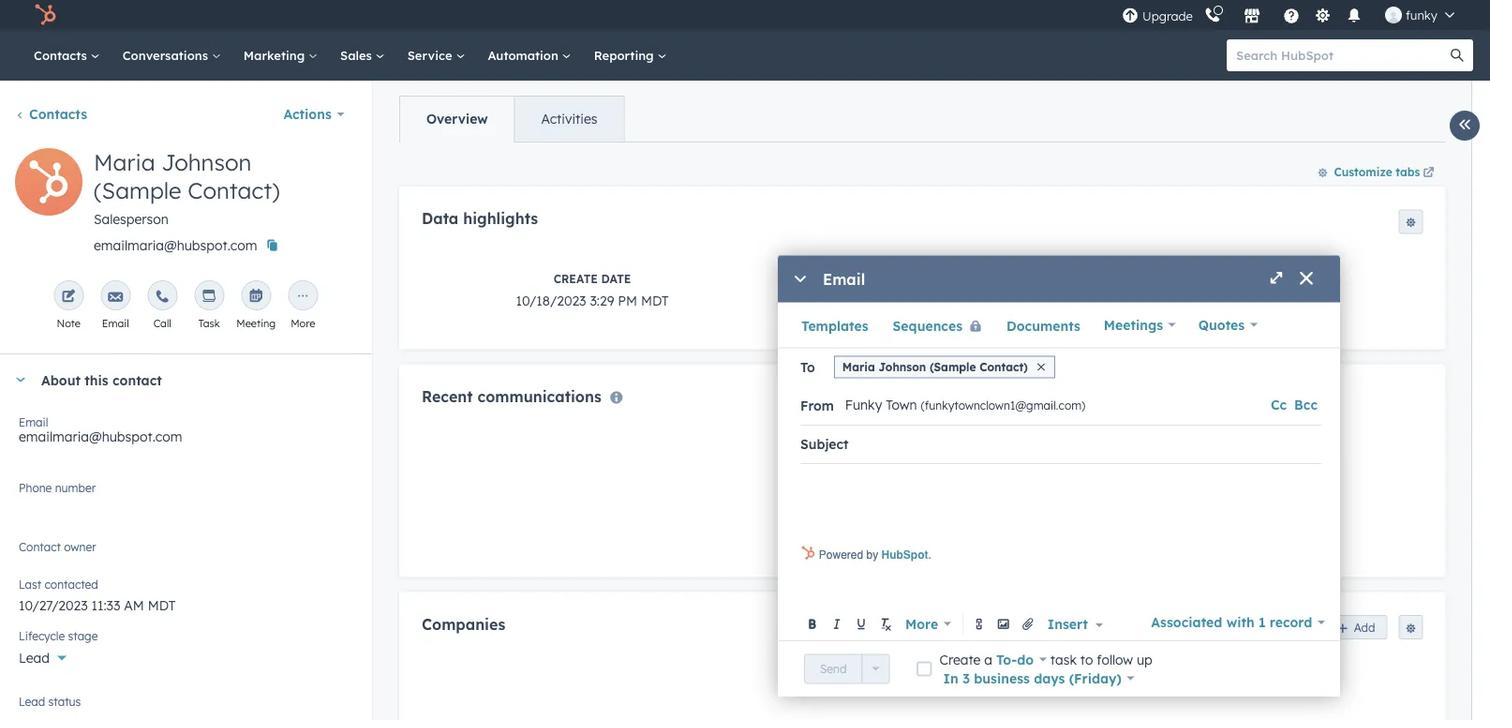 Task type: vqa. For each thing, say whether or not it's contained in the screenshot.
All
no



Task type: describe. For each thing, give the bounding box(es) containing it.
calling icon button
[[1197, 3, 1229, 27]]

with
[[1227, 614, 1255, 630]]

expand dialog image
[[1269, 272, 1284, 287]]

objects
[[892, 665, 937, 681]]

funky
[[1406, 7, 1438, 23]]

notifications button
[[1339, 0, 1371, 30]]

no owner button
[[19, 536, 353, 567]]

record
[[1270, 614, 1313, 630]]

follow
[[1097, 651, 1134, 668]]

number
[[55, 480, 96, 495]]

funky town image
[[1386, 7, 1402, 23]]

maria johnson (sample contact)
[[843, 360, 1028, 374]]

lead for lead
[[19, 650, 50, 666]]

recent communications
[[421, 387, 601, 405]]

insert
[[1048, 615, 1088, 632]]

meetings button
[[1104, 312, 1176, 338]]

funky button
[[1374, 0, 1466, 30]]

templates
[[802, 318, 869, 334]]

contact
[[112, 371, 162, 388]]

days
[[1034, 670, 1065, 686]]

owner up the 'contacted'
[[64, 540, 96, 554]]

activities button
[[514, 97, 623, 142]]

1
[[1259, 614, 1266, 630]]

am
[[1279, 292, 1299, 308]]

calling icon image
[[1205, 7, 1222, 24]]

meeting
[[236, 317, 276, 330]]

lead button
[[19, 639, 353, 670]]

meeting image
[[249, 290, 264, 305]]

)
[[1082, 398, 1086, 412]]

Last contacted text field
[[19, 588, 353, 618]]

about
[[41, 371, 81, 388]]

salesperson
[[94, 211, 169, 227]]

(friday)
[[1069, 670, 1122, 686]]

service
[[408, 47, 456, 63]]

phone number
[[19, 480, 96, 495]]

overview button
[[400, 97, 514, 142]]

1 horizontal spatial this
[[957, 665, 979, 681]]

mdt inside create date 10/18/2023 3:29 pm mdt
[[641, 292, 669, 308]]

of
[[940, 665, 953, 681]]

0 vertical spatial hubspot link
[[23, 4, 70, 26]]

recent
[[421, 387, 473, 405]]

pm
[[618, 292, 637, 308]]

funky
[[845, 396, 883, 413]]

call image
[[155, 290, 170, 305]]

task image
[[202, 290, 217, 305]]

close image
[[1038, 363, 1045, 371]]

johnson for maria johnson (sample contact) salesperson
[[161, 148, 252, 176]]

last for last contacted
[[19, 577, 41, 591]]

contact owner no owner
[[19, 540, 96, 563]]

to-do
[[997, 651, 1034, 668]]

close dialog image
[[1299, 272, 1314, 287]]

sales link
[[329, 30, 396, 81]]

1 vertical spatial emailmaria@hubspot.com
[[19, 428, 182, 445]]

email emailmaria@hubspot.com
[[19, 415, 182, 445]]

activities.
[[904, 535, 963, 551]]

lifecycle stage
[[19, 629, 98, 643]]

help button
[[1276, 0, 1308, 30]]

to-
[[997, 651, 1017, 668]]

meetings
[[1104, 317, 1163, 333]]

town
[[886, 396, 917, 413]]

reporting
[[594, 47, 658, 63]]

lead inside lifecycle stage lead
[[907, 292, 938, 308]]

quotes
[[1199, 317, 1245, 333]]

sequences
[[893, 318, 963, 334]]

no inside contact owner no owner
[[19, 547, 37, 563]]

status
[[48, 694, 81, 708]]

help image
[[1283, 8, 1300, 25]]

maria for maria johnson (sample contact) salesperson
[[94, 148, 155, 176]]

maria for maria johnson (sample contact)
[[843, 360, 875, 374]]

hubspot link containing hubspot
[[882, 548, 929, 562]]

contact) for maria johnson (sample contact)
[[980, 360, 1028, 374]]

no activities. alert
[[421, 428, 1423, 555]]

activities
[[541, 111, 597, 127]]

sequences button
[[892, 318, 984, 335]]

a
[[985, 651, 993, 668]]

0 vertical spatial emailmaria@hubspot.com
[[94, 237, 257, 254]]

powered by hubspot .
[[819, 548, 932, 562]]

no for no activities.
[[882, 535, 900, 551]]

email inside the email emailmaria@hubspot.com
[[19, 415, 48, 429]]

notifications image
[[1346, 8, 1363, 25]]

templates button
[[801, 318, 870, 335]]

powered
[[819, 548, 864, 562]]

task to follow up
[[1047, 651, 1153, 668]]

settings link
[[1312, 5, 1335, 25]]

highlights
[[463, 209, 538, 228]]

about this contact
[[41, 371, 162, 388]]

date inside create date 10/18/2023 3:29 pm mdt
[[601, 271, 631, 285]]

(sample for maria johnson (sample contact)
[[930, 360, 976, 374]]

exist.
[[1014, 665, 1046, 681]]

sales
[[340, 47, 376, 63]]

associated
[[821, 665, 888, 681]]

marketing link
[[232, 30, 329, 81]]

1 vertical spatial contacts
[[29, 106, 87, 122]]

more inside popup button
[[906, 615, 939, 632]]

send group
[[804, 654, 890, 684]]

edit button
[[15, 148, 83, 222]]

to
[[801, 359, 815, 375]]

data
[[421, 209, 458, 228]]

automation link
[[477, 30, 583, 81]]

create date 10/18/2023 3:29 pm mdt
[[516, 271, 669, 308]]

note image
[[61, 290, 76, 305]]

.
[[929, 548, 932, 562]]

no for no associated objects of this type exist.
[[799, 665, 817, 681]]

10/18/2023
[[516, 292, 586, 308]]



Task type: locate. For each thing, give the bounding box(es) containing it.
0 vertical spatial create
[[553, 271, 598, 285]]

last activity date 10/27/2023 11:33 am mdt
[[1174, 271, 1331, 308]]

upgrade image
[[1122, 8, 1139, 25]]

1 horizontal spatial last
[[1191, 271, 1220, 285]]

last for last activity date 10/27/2023 11:33 am mdt
[[1191, 271, 1220, 285]]

documents
[[1007, 318, 1081, 334]]

this right of
[[957, 665, 979, 681]]

1 mdt from the left
[[641, 292, 669, 308]]

0 horizontal spatial (sample
[[94, 176, 181, 204]]

reporting link
[[583, 30, 678, 81]]

data highlights
[[421, 209, 538, 228]]

automation
[[488, 47, 562, 63]]

associated with 1 record button
[[1152, 609, 1326, 636]]

menu
[[1120, 0, 1468, 30]]

lead down lifecycle stage
[[19, 650, 50, 666]]

task
[[199, 317, 220, 330]]

no associated objects of this type exist.
[[799, 665, 1046, 681]]

email
[[823, 270, 866, 288], [102, 317, 129, 330], [19, 415, 48, 429]]

maria up funky
[[843, 360, 875, 374]]

cc bcc
[[1271, 396, 1318, 413]]

mdt down close dialog icon
[[1303, 292, 1331, 308]]

emailmaria@hubspot.com up number
[[19, 428, 182, 445]]

hubspot image
[[34, 4, 56, 26]]

call
[[153, 317, 171, 330]]

send button
[[804, 654, 863, 684]]

0 horizontal spatial contact)
[[188, 176, 280, 204]]

more button
[[898, 613, 959, 635]]

1 vertical spatial hubspot link
[[882, 548, 929, 562]]

mdt right pm
[[641, 292, 669, 308]]

10/27/2023
[[1174, 292, 1243, 308]]

documents button
[[1006, 318, 1082, 335]]

2 vertical spatial email
[[19, 415, 48, 429]]

send
[[820, 662, 847, 676]]

upgrade
[[1143, 8, 1193, 24]]

0 horizontal spatial johnson
[[161, 148, 252, 176]]

2 horizontal spatial email
[[823, 270, 866, 288]]

0 horizontal spatial lifecycle
[[19, 629, 65, 643]]

2 vertical spatial lead
[[19, 694, 45, 708]]

bcc
[[1295, 396, 1318, 413]]

1 date from the left
[[601, 271, 631, 285]]

Search HubSpot search field
[[1227, 39, 1457, 71]]

0 horizontal spatial mdt
[[641, 292, 669, 308]]

companies
[[421, 615, 505, 633]]

(sample up salesperson
[[94, 176, 181, 204]]

1 horizontal spatial maria
[[843, 360, 875, 374]]

stage
[[937, 271, 974, 285]]

0 horizontal spatial no
[[19, 547, 37, 563]]

about this contact button
[[0, 354, 353, 405]]

tabs
[[1396, 165, 1420, 179]]

settings image
[[1315, 8, 1332, 25]]

no up last contacted
[[19, 547, 37, 563]]

2 mdt from the left
[[1303, 292, 1331, 308]]

maria
[[94, 148, 155, 176], [843, 360, 875, 374]]

0 horizontal spatial this
[[85, 371, 108, 388]]

none text field containing powered by
[[801, 475, 1318, 604]]

communications
[[477, 387, 601, 405]]

last up 10/27/2023
[[1191, 271, 1220, 285]]

date
[[601, 271, 631, 285], [1284, 271, 1314, 285]]

maria up salesperson
[[94, 148, 155, 176]]

this
[[85, 371, 108, 388], [957, 665, 979, 681]]

0 vertical spatial contact)
[[188, 176, 280, 204]]

create inside create date 10/18/2023 3:29 pm mdt
[[553, 271, 598, 285]]

conversations
[[123, 47, 212, 63]]

contacts
[[34, 47, 91, 63], [29, 106, 87, 122]]

contact)
[[188, 176, 280, 204], [980, 360, 1028, 374]]

up
[[1137, 651, 1153, 668]]

contact) for maria johnson (sample contact) salesperson
[[188, 176, 280, 204]]

by
[[867, 548, 879, 562]]

(sample for maria johnson (sample contact) salesperson
[[94, 176, 181, 204]]

lifecycle inside lifecycle stage lead
[[870, 271, 934, 285]]

to-do button
[[997, 648, 1047, 671]]

contacts link up edit popup button
[[15, 106, 87, 122]]

1 vertical spatial johnson
[[879, 360, 927, 374]]

funkytownclown1@gmail.com
[[925, 398, 1082, 412]]

Phone number text field
[[19, 477, 353, 515]]

(sample inside maria johnson (sample contact) salesperson
[[94, 176, 181, 204]]

add button
[[1325, 615, 1388, 639]]

last contacted
[[19, 577, 98, 591]]

(sample up funky town ( funkytownclown1@gmail.com )
[[930, 360, 976, 374]]

0 vertical spatial last
[[1191, 271, 1220, 285]]

0 vertical spatial contacts
[[34, 47, 91, 63]]

more down "more" icon
[[291, 317, 315, 330]]

2 date from the left
[[1284, 271, 1314, 285]]

owner up last contacted
[[41, 547, 78, 563]]

lifecycle for lifecycle stage lead
[[870, 271, 934, 285]]

1 vertical spatial this
[[957, 665, 979, 681]]

johnson inside maria johnson (sample contact) salesperson
[[161, 148, 252, 176]]

create a
[[940, 651, 997, 668]]

1 horizontal spatial date
[[1284, 271, 1314, 285]]

task
[[1051, 651, 1077, 668]]

1 horizontal spatial johnson
[[879, 360, 927, 374]]

hubspot
[[882, 548, 929, 562]]

1 vertical spatial contact)
[[980, 360, 1028, 374]]

0 horizontal spatial create
[[553, 271, 598, 285]]

note
[[57, 317, 81, 330]]

None field
[[1060, 348, 1074, 386]]

email image
[[108, 290, 123, 305]]

0 vertical spatial email
[[823, 270, 866, 288]]

1 horizontal spatial lifecycle
[[870, 271, 934, 285]]

create up the 10/18/2023
[[553, 271, 598, 285]]

1 vertical spatial create
[[940, 651, 981, 668]]

contact
[[19, 540, 61, 554]]

lifecycle
[[870, 271, 934, 285], [19, 629, 65, 643]]

email down caret image
[[19, 415, 48, 429]]

1 vertical spatial lead
[[19, 650, 50, 666]]

1 horizontal spatial more
[[906, 615, 939, 632]]

caret image
[[15, 377, 26, 382]]

1 horizontal spatial mdt
[[1303, 292, 1331, 308]]

service link
[[396, 30, 477, 81]]

11:33
[[1247, 292, 1276, 308]]

subject
[[801, 436, 849, 452]]

contacted
[[45, 577, 98, 591]]

emailmaria@hubspot.com down salesperson
[[94, 237, 257, 254]]

minimize dialog image
[[793, 272, 808, 287]]

date up am on the top right of the page
[[1284, 271, 1314, 285]]

lead for lead status
[[19, 694, 45, 708]]

contacts link down the hubspot icon
[[23, 30, 111, 81]]

stage
[[68, 629, 98, 643]]

lead status
[[19, 694, 81, 708]]

more up no associated objects of this type exist.
[[906, 615, 939, 632]]

customize tabs
[[1334, 165, 1420, 179]]

0 vertical spatial more
[[291, 317, 315, 330]]

to
[[1081, 651, 1094, 668]]

marketplaces button
[[1233, 0, 1272, 30]]

associated
[[1152, 614, 1223, 630]]

maria johnson (sample contact) salesperson
[[94, 148, 280, 227]]

hubspot link
[[23, 4, 70, 26], [882, 548, 929, 562]]

business
[[974, 670, 1030, 686]]

lead inside popup button
[[19, 650, 50, 666]]

1 vertical spatial last
[[19, 577, 41, 591]]

1 horizontal spatial (sample
[[930, 360, 976, 374]]

add
[[1354, 620, 1375, 634]]

0 horizontal spatial more
[[291, 317, 315, 330]]

last inside last activity date 10/27/2023 11:33 am mdt
[[1191, 271, 1220, 285]]

create for date
[[553, 271, 598, 285]]

1 vertical spatial more
[[906, 615, 939, 632]]

phone
[[19, 480, 52, 495]]

email down email image at the top left of the page
[[102, 317, 129, 330]]

search image
[[1451, 49, 1464, 62]]

no left send
[[799, 665, 817, 681]]

in 3 business days (friday) button
[[944, 667, 1135, 690]]

3:29
[[590, 292, 614, 308]]

0 vertical spatial lifecycle
[[870, 271, 934, 285]]

this inside dropdown button
[[85, 371, 108, 388]]

0 horizontal spatial last
[[19, 577, 41, 591]]

lead left status
[[19, 694, 45, 708]]

contact) inside maria johnson (sample contact) salesperson
[[188, 176, 280, 204]]

(sample
[[94, 176, 181, 204], [930, 360, 976, 374]]

0 vertical spatial lead
[[907, 292, 938, 308]]

0 vertical spatial contacts link
[[23, 30, 111, 81]]

navigation
[[399, 96, 624, 143]]

actions button
[[271, 96, 357, 133]]

lead up "sequences"
[[907, 292, 938, 308]]

1 horizontal spatial hubspot link
[[882, 548, 929, 562]]

johnson for maria johnson (sample contact)
[[879, 360, 927, 374]]

contacts up edit popup button
[[29, 106, 87, 122]]

create up 3
[[940, 651, 981, 668]]

1 horizontal spatial email
[[102, 317, 129, 330]]

this right about
[[85, 371, 108, 388]]

last down contact
[[19, 577, 41, 591]]

from
[[801, 398, 834, 414]]

1 horizontal spatial no
[[799, 665, 817, 681]]

1 horizontal spatial contact)
[[980, 360, 1028, 374]]

contacts down the hubspot icon
[[34, 47, 91, 63]]

None text field
[[801, 475, 1318, 604]]

0 vertical spatial maria
[[94, 148, 155, 176]]

owner
[[64, 540, 96, 554], [41, 547, 78, 563]]

lifecycle left stage
[[19, 629, 65, 643]]

lifecycle left "stage"
[[870, 271, 934, 285]]

marketplaces image
[[1244, 8, 1261, 25]]

date up pm
[[601, 271, 631, 285]]

1 vertical spatial maria
[[843, 360, 875, 374]]

more image
[[296, 290, 311, 305]]

0 vertical spatial (sample
[[94, 176, 181, 204]]

3
[[963, 670, 970, 686]]

cc button
[[1271, 393, 1287, 416]]

cc
[[1271, 396, 1287, 413]]

email right minimize dialog "icon"
[[823, 270, 866, 288]]

lead
[[907, 292, 938, 308], [19, 650, 50, 666], [19, 694, 45, 708]]

0 horizontal spatial maria
[[94, 148, 155, 176]]

maria inside maria johnson (sample contact) salesperson
[[94, 148, 155, 176]]

navigation containing overview
[[399, 96, 624, 143]]

date inside last activity date 10/27/2023 11:33 am mdt
[[1284, 271, 1314, 285]]

0 vertical spatial johnson
[[161, 148, 252, 176]]

menu containing funky
[[1120, 0, 1468, 30]]

customize tabs link
[[1309, 157, 1446, 187]]

no right by
[[882, 535, 900, 551]]

1 vertical spatial contacts link
[[15, 106, 87, 122]]

no inside "alert"
[[882, 535, 900, 551]]

0 horizontal spatial hubspot link
[[23, 4, 70, 26]]

0 vertical spatial this
[[85, 371, 108, 388]]

1 vertical spatial lifecycle
[[19, 629, 65, 643]]

in 3 business days (friday)
[[944, 670, 1122, 686]]

2 horizontal spatial no
[[882, 535, 900, 551]]

do
[[1017, 651, 1034, 668]]

1 vertical spatial email
[[102, 317, 129, 330]]

in
[[944, 670, 959, 686]]

mdt inside last activity date 10/27/2023 11:33 am mdt
[[1303, 292, 1331, 308]]

1 vertical spatial (sample
[[930, 360, 976, 374]]

lifecycle for lifecycle stage
[[19, 629, 65, 643]]

conversations link
[[111, 30, 232, 81]]

1 horizontal spatial create
[[940, 651, 981, 668]]

no activities.
[[882, 535, 963, 551]]

activity
[[1223, 271, 1281, 285]]

0 horizontal spatial email
[[19, 415, 48, 429]]

create for a
[[940, 651, 981, 668]]

mdt
[[641, 292, 669, 308], [1303, 292, 1331, 308]]

no
[[882, 535, 900, 551], [19, 547, 37, 563], [799, 665, 817, 681]]

0 horizontal spatial date
[[601, 271, 631, 285]]

lifecycle stage lead
[[870, 271, 974, 308]]



